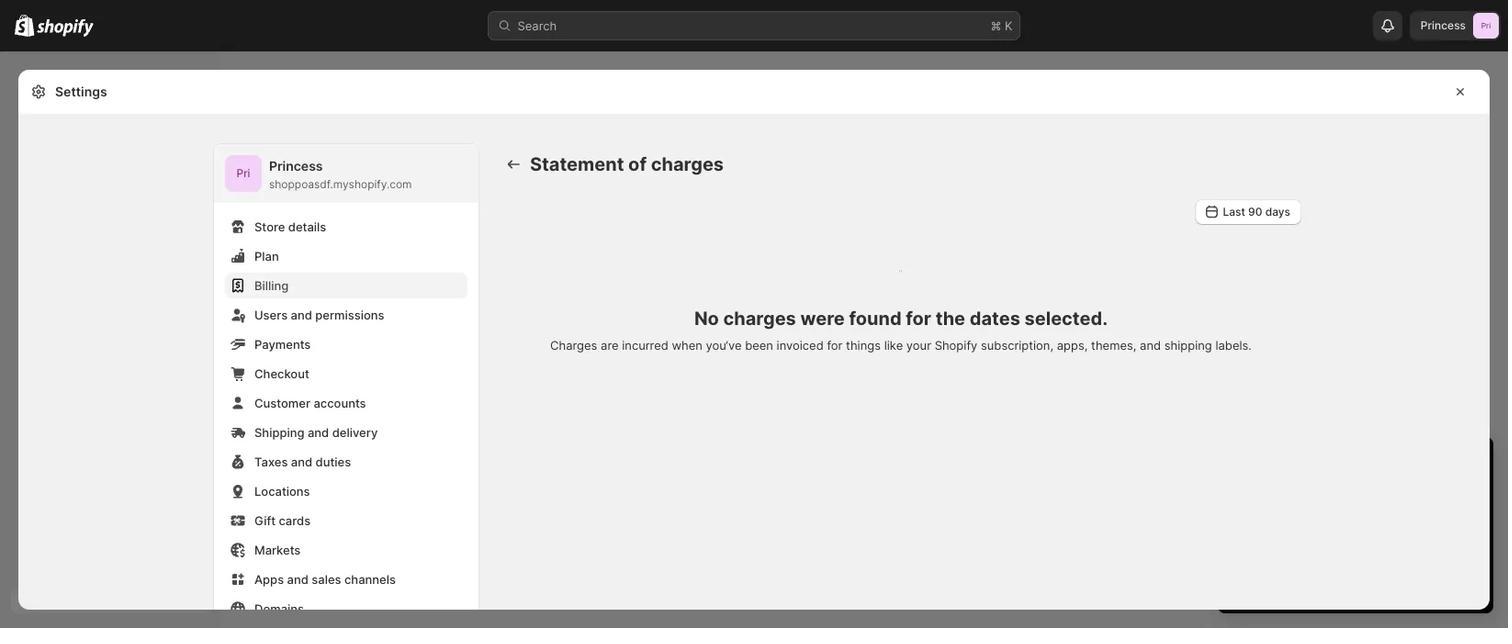 Task type: locate. For each thing, give the bounding box(es) containing it.
last
[[1223, 205, 1246, 219]]

settings
[[55, 84, 107, 100]]

1 horizontal spatial princess
[[1421, 19, 1466, 32]]

apps and sales channels link
[[225, 567, 468, 593]]

locations link
[[225, 479, 468, 504]]

customer
[[255, 396, 311, 410]]

shopify
[[935, 339, 978, 353]]

1 horizontal spatial princess image
[[1474, 13, 1499, 39]]

1 horizontal spatial shopify image
[[37, 19, 94, 37]]

and down customer accounts
[[308, 425, 329, 440]]

0 horizontal spatial princess
[[269, 158, 323, 174]]

checkout link
[[225, 361, 468, 387]]

princess shoppoasdf.myshopify.com
[[269, 158, 412, 191]]

channels
[[344, 572, 396, 587]]

and for permissions
[[291, 308, 312, 322]]

subscription,
[[981, 339, 1054, 353]]

payments link
[[225, 332, 468, 357]]

shipping and delivery
[[255, 425, 378, 440]]

customer accounts link
[[225, 390, 468, 416]]

users
[[255, 308, 288, 322]]

and right apps
[[287, 572, 309, 587]]

0 vertical spatial for
[[906, 307, 932, 329]]

been
[[745, 339, 774, 353]]

princess
[[1421, 19, 1466, 32], [269, 158, 323, 174]]

and right "taxes"
[[291, 455, 313, 469]]

cards
[[279, 514, 311, 528]]

accounts
[[314, 396, 366, 410]]

princess image
[[1474, 13, 1499, 39], [225, 155, 262, 192]]

charges up been
[[724, 307, 796, 329]]

customer accounts
[[255, 396, 366, 410]]

for
[[906, 307, 932, 329], [827, 339, 843, 353]]

⌘
[[991, 18, 1002, 33]]

plan link
[[225, 243, 468, 269]]

labels.
[[1216, 339, 1252, 353]]

dates
[[970, 307, 1021, 329]]

of
[[629, 153, 647, 175]]

were
[[801, 307, 845, 329]]

shipping
[[1165, 339, 1213, 353]]

statement of charges
[[530, 153, 724, 175]]

duties
[[316, 455, 351, 469]]

princess image inside shop settings menu element
[[225, 155, 262, 192]]

0 vertical spatial princess
[[1421, 19, 1466, 32]]

permissions
[[315, 308, 384, 322]]

0 horizontal spatial for
[[827, 339, 843, 353]]

billing
[[255, 278, 289, 293]]

and right users
[[291, 308, 312, 322]]

users and permissions link
[[225, 302, 468, 328]]

for up your
[[906, 307, 932, 329]]

0 horizontal spatial shopify image
[[15, 14, 34, 37]]

charges
[[651, 153, 724, 175], [724, 307, 796, 329]]

invoiced
[[777, 339, 824, 353]]

and
[[291, 308, 312, 322], [1140, 339, 1161, 353], [308, 425, 329, 440], [291, 455, 313, 469], [287, 572, 309, 587]]

store details link
[[225, 214, 468, 240]]

charges right of
[[651, 153, 724, 175]]

are
[[601, 339, 619, 353]]

princess inside princess shoppoasdf.myshopify.com
[[269, 158, 323, 174]]

and for duties
[[291, 455, 313, 469]]

for left things
[[827, 339, 843, 353]]

1 vertical spatial princess
[[269, 158, 323, 174]]

and right "themes,"
[[1140, 339, 1161, 353]]

shopify image
[[15, 14, 34, 37], [37, 19, 94, 37]]

0 horizontal spatial princess image
[[225, 155, 262, 192]]

k
[[1005, 18, 1013, 33]]

last 90 days button
[[1196, 199, 1302, 225]]

pri button
[[225, 155, 262, 192]]

1 vertical spatial princess image
[[225, 155, 262, 192]]

delivery
[[332, 425, 378, 440]]

0 vertical spatial princess image
[[1474, 13, 1499, 39]]

locations
[[255, 484, 310, 498]]

markets
[[255, 543, 301, 557]]

90
[[1249, 205, 1263, 219]]

apps
[[255, 572, 284, 587]]

themes,
[[1092, 339, 1137, 353]]

dialog
[[1498, 70, 1509, 610]]

1 horizontal spatial for
[[906, 307, 932, 329]]

like
[[885, 339, 903, 353]]

1 vertical spatial charges
[[724, 307, 796, 329]]



Task type: vqa. For each thing, say whether or not it's contained in the screenshot.
SHOPIFY
yes



Task type: describe. For each thing, give the bounding box(es) containing it.
and inside no charges were found for the dates selected. charges are incurred when you've been invoiced for things like your shopify subscription, apps, themes, and shipping labels.
[[1140, 339, 1161, 353]]

when
[[672, 339, 703, 353]]

taxes and duties
[[255, 455, 351, 469]]

⌘ k
[[991, 18, 1013, 33]]

princess for princess shoppoasdf.myshopify.com
[[269, 158, 323, 174]]

you've
[[706, 339, 742, 353]]

settings dialog
[[18, 70, 1490, 628]]

billing link
[[225, 273, 468, 299]]

gift
[[255, 514, 276, 528]]

gift cards link
[[225, 508, 468, 534]]

things
[[846, 339, 881, 353]]

selected.
[[1025, 307, 1108, 329]]

charges
[[550, 339, 598, 353]]

store
[[255, 220, 285, 234]]

charges inside no charges were found for the dates selected. charges are incurred when you've been invoiced for things like your shopify subscription, apps, themes, and shipping labels.
[[724, 307, 796, 329]]

gift cards
[[255, 514, 311, 528]]

search
[[518, 18, 557, 33]]

found
[[849, 307, 902, 329]]

details
[[288, 220, 326, 234]]

users and permissions
[[255, 308, 384, 322]]

your
[[907, 339, 932, 353]]

domains
[[255, 602, 304, 616]]

no charges were found for the dates selected. charges are incurred when you've been invoiced for things like your shopify subscription, apps, themes, and shipping labels.
[[550, 307, 1252, 353]]

statement
[[530, 153, 624, 175]]

markets link
[[225, 537, 468, 563]]

shop settings menu element
[[214, 144, 479, 628]]

shipping
[[255, 425, 305, 440]]

and for delivery
[[308, 425, 329, 440]]

apps and sales channels
[[255, 572, 396, 587]]

plan
[[255, 249, 279, 263]]

last 90 days
[[1223, 205, 1291, 219]]

domains link
[[225, 596, 468, 622]]

princess for princess
[[1421, 19, 1466, 32]]

shipping and delivery link
[[225, 420, 468, 446]]

apps,
[[1057, 339, 1088, 353]]

1 vertical spatial for
[[827, 339, 843, 353]]

payments
[[255, 337, 311, 351]]

the
[[936, 307, 966, 329]]

days
[[1266, 205, 1291, 219]]

checkout
[[255, 367, 309, 381]]

0 vertical spatial charges
[[651, 153, 724, 175]]

1 day left in your trial element
[[1218, 485, 1494, 614]]

shoppoasdf.myshopify.com
[[269, 178, 412, 191]]

no
[[695, 307, 719, 329]]

taxes
[[255, 455, 288, 469]]

incurred
[[622, 339, 669, 353]]

store details
[[255, 220, 326, 234]]

sales
[[312, 572, 341, 587]]

and for sales
[[287, 572, 309, 587]]

taxes and duties link
[[225, 449, 468, 475]]



